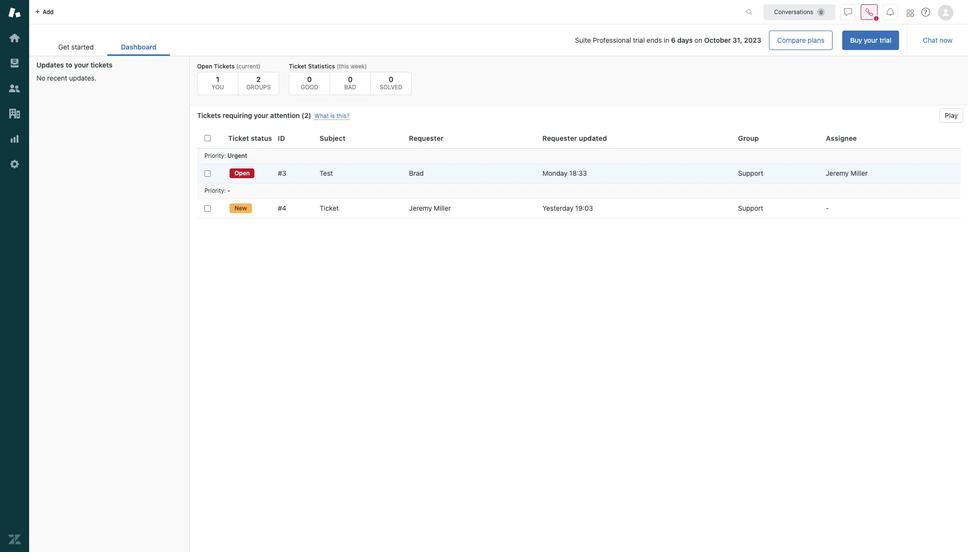 Task type: locate. For each thing, give the bounding box(es) containing it.
play button
[[940, 108, 964, 123]]

chat now button
[[916, 31, 961, 50]]

requester up brad
[[409, 134, 444, 142]]

1 vertical spatial ticket
[[228, 134, 249, 142]]

plans
[[808, 36, 825, 44]]

jeremy down assignee
[[826, 169, 849, 177]]

priority down priority : urgent
[[204, 187, 224, 194]]

1 horizontal spatial 0
[[348, 75, 353, 84]]

ticket
[[289, 63, 307, 70], [228, 134, 249, 142], [320, 204, 339, 212]]

1 horizontal spatial your
[[254, 111, 269, 119]]

3 0 from the left
[[389, 75, 394, 84]]

2 vertical spatial your
[[254, 111, 269, 119]]

buy your trial
[[851, 36, 892, 44]]

1 vertical spatial 2
[[304, 111, 309, 119]]

priority for priority : urgent
[[204, 152, 224, 159]]

jeremy miller
[[826, 169, 868, 177], [409, 204, 451, 212]]

days
[[678, 36, 693, 44]]

1 horizontal spatial -
[[826, 204, 829, 212]]

tab list
[[45, 38, 170, 56]]

0 horizontal spatial jeremy miller
[[409, 204, 451, 212]]

1 : from the top
[[224, 152, 226, 159]]

jeremy miller down brad
[[409, 204, 451, 212]]

yesterday 19:03
[[543, 204, 593, 212]]

0 vertical spatial tickets
[[214, 63, 235, 70]]

0 vertical spatial jeremy miller
[[826, 169, 868, 177]]

1 horizontal spatial requester
[[543, 134, 577, 142]]

: left the urgent
[[224, 152, 226, 159]]

1 vertical spatial priority
[[204, 187, 224, 194]]

2 support from the top
[[738, 204, 764, 212]]

monday 18:33
[[543, 169, 587, 177]]

trial down notifications icon
[[880, 36, 892, 44]]

tickets requiring your attention ( 2 ) what is this?
[[197, 111, 350, 119]]

(this
[[337, 63, 349, 70]]

trial
[[633, 36, 645, 44], [880, 36, 892, 44]]

new
[[235, 204, 247, 212]]

get started image
[[8, 32, 21, 44]]

add button
[[29, 0, 59, 24]]

19:03
[[576, 204, 593, 212]]

: for urgent
[[224, 152, 226, 159]]

2 horizontal spatial your
[[864, 36, 878, 44]]

jeremy
[[826, 169, 849, 177], [409, 204, 432, 212]]

conversations
[[775, 8, 814, 15]]

2 0 from the left
[[348, 75, 353, 84]]

support
[[738, 169, 764, 177], [738, 204, 764, 212]]

2 trial from the left
[[880, 36, 892, 44]]

0 down the (this at the left top
[[348, 75, 353, 84]]

requiring
[[223, 111, 252, 119]]

2 down (current)
[[256, 75, 261, 84]]

0 horizontal spatial open
[[197, 63, 212, 70]]

Select All Tickets checkbox
[[204, 135, 211, 141]]

trial left ends on the right top of page
[[633, 36, 645, 44]]

None checkbox
[[204, 170, 211, 177]]

priority
[[204, 152, 224, 159], [204, 187, 224, 194]]

0 vertical spatial :
[[224, 152, 226, 159]]

2 requester from the left
[[543, 134, 577, 142]]

groups
[[246, 84, 271, 91]]

week)
[[351, 63, 367, 70]]

0
[[307, 75, 312, 84], [348, 75, 353, 84], [389, 75, 394, 84]]

priority for priority : -
[[204, 187, 224, 194]]

0 horizontal spatial your
[[74, 61, 89, 69]]

ticket up the urgent
[[228, 134, 249, 142]]

suite
[[575, 36, 591, 44]]

0 vertical spatial open
[[197, 63, 212, 70]]

open up the 1 you
[[197, 63, 212, 70]]

open for open
[[235, 170, 250, 177]]

open
[[197, 63, 212, 70], [235, 170, 250, 177]]

requester left updated
[[543, 134, 577, 142]]

zendesk support image
[[8, 6, 21, 19]]

0 horizontal spatial ticket
[[228, 134, 249, 142]]

2 priority from the top
[[204, 187, 224, 194]]

1 horizontal spatial miller
[[851, 169, 868, 177]]

2 : from the top
[[224, 187, 226, 194]]

jeremy down brad
[[409, 204, 432, 212]]

updates
[[36, 61, 64, 69]]

urgent
[[228, 152, 247, 159]]

)
[[309, 111, 311, 119]]

1 vertical spatial your
[[74, 61, 89, 69]]

0 inside 0 solved
[[389, 75, 394, 84]]

your right to
[[74, 61, 89, 69]]

get
[[58, 43, 70, 51]]

2 horizontal spatial 0
[[389, 75, 394, 84]]

updates.
[[69, 74, 96, 82]]

get help image
[[922, 8, 931, 17]]

ticket for status
[[228, 134, 249, 142]]

0 horizontal spatial jeremy
[[409, 204, 432, 212]]

1 vertical spatial tickets
[[197, 111, 221, 119]]

2
[[256, 75, 261, 84], [304, 111, 309, 119]]

2 horizontal spatial ticket
[[320, 204, 339, 212]]

requester
[[409, 134, 444, 142], [543, 134, 577, 142]]

1
[[216, 75, 220, 84]]

reporting image
[[8, 133, 21, 145]]

0 vertical spatial -
[[228, 187, 230, 194]]

trial for professional
[[633, 36, 645, 44]]

0 inside 0 bad
[[348, 75, 353, 84]]

tab list containing get started
[[45, 38, 170, 56]]

1 vertical spatial jeremy
[[409, 204, 432, 212]]

: down priority : urgent
[[224, 187, 226, 194]]

good
[[301, 84, 318, 91]]

1 horizontal spatial trial
[[880, 36, 892, 44]]

0 solved
[[380, 75, 403, 91]]

ticket up the 0 good
[[289, 63, 307, 70]]

ticket down test link
[[320, 204, 339, 212]]

0 vertical spatial support
[[738, 169, 764, 177]]

open for open tickets (current)
[[197, 63, 212, 70]]

0 horizontal spatial miller
[[434, 204, 451, 212]]

is
[[331, 112, 335, 119]]

1 vertical spatial :
[[224, 187, 226, 194]]

1 requester from the left
[[409, 134, 444, 142]]

ends
[[647, 36, 662, 44]]

0 vertical spatial your
[[864, 36, 878, 44]]

priority down select all tickets checkbox
[[204, 152, 224, 159]]

customers image
[[8, 82, 21, 95]]

trial inside button
[[880, 36, 892, 44]]

brad
[[409, 169, 424, 177]]

2 left what
[[304, 111, 309, 119]]

0 vertical spatial miller
[[851, 169, 868, 177]]

1 vertical spatial jeremy miller
[[409, 204, 451, 212]]

compare
[[778, 36, 806, 44]]

1 support from the top
[[738, 169, 764, 177]]

0 vertical spatial jeremy
[[826, 169, 849, 177]]

miller
[[851, 169, 868, 177], [434, 204, 451, 212]]

conversations button
[[764, 4, 836, 20]]

1 horizontal spatial open
[[235, 170, 250, 177]]

views image
[[8, 57, 21, 69]]

0 right 0 bad
[[389, 75, 394, 84]]

tickets
[[214, 63, 235, 70], [197, 111, 221, 119]]

get started
[[58, 43, 94, 51]]

you
[[212, 84, 224, 91]]

get started tab
[[45, 38, 107, 56]]

2 groups
[[246, 75, 271, 91]]

None checkbox
[[204, 205, 211, 212]]

1 trial from the left
[[633, 36, 645, 44]]

-
[[228, 187, 230, 194], [826, 204, 829, 212]]

0 inside the 0 good
[[307, 75, 312, 84]]

your inside updates to your tickets no recent updates.
[[74, 61, 89, 69]]

#3
[[278, 169, 286, 177]]

1 horizontal spatial ticket
[[289, 63, 307, 70]]

0 good
[[301, 75, 318, 91]]

0 horizontal spatial 0
[[307, 75, 312, 84]]

October 31, 2023 text field
[[705, 36, 762, 44]]

1 priority from the top
[[204, 152, 224, 159]]

open down the urgent
[[235, 170, 250, 177]]

0 vertical spatial 2
[[256, 75, 261, 84]]

requester updated
[[543, 134, 607, 142]]

1 0 from the left
[[307, 75, 312, 84]]

your up "status"
[[254, 111, 269, 119]]

0 horizontal spatial requester
[[409, 134, 444, 142]]

1 vertical spatial support
[[738, 204, 764, 212]]

0 for 0 good
[[307, 75, 312, 84]]

notifications image
[[887, 8, 895, 16]]

0 horizontal spatial 2
[[256, 75, 261, 84]]

0 horizontal spatial trial
[[633, 36, 645, 44]]

0 vertical spatial priority
[[204, 152, 224, 159]]

section
[[178, 31, 900, 50]]

your
[[864, 36, 878, 44], [74, 61, 89, 69], [254, 111, 269, 119]]

your inside button
[[864, 36, 878, 44]]

tickets up select all tickets checkbox
[[197, 111, 221, 119]]

your right buy
[[864, 36, 878, 44]]

1 vertical spatial open
[[235, 170, 250, 177]]

:
[[224, 152, 226, 159], [224, 187, 226, 194]]

started
[[71, 43, 94, 51]]

jeremy miller down assignee
[[826, 169, 868, 177]]

grid
[[190, 129, 968, 552]]

tickets up 1
[[214, 63, 235, 70]]

0 down statistics
[[307, 75, 312, 84]]

updated
[[579, 134, 607, 142]]

0 vertical spatial ticket
[[289, 63, 307, 70]]



Task type: vqa. For each thing, say whether or not it's contained in the screenshot.
rightmost the Requester
yes



Task type: describe. For each thing, give the bounding box(es) containing it.
updates to your tickets no recent updates.
[[36, 61, 113, 82]]

(current)
[[236, 63, 261, 70]]

0 for 0 bad
[[348, 75, 353, 84]]

id
[[278, 134, 285, 142]]

ticket link
[[320, 204, 339, 213]]

suite professional trial ends in 6 days on october 31, 2023
[[575, 36, 762, 44]]

play
[[945, 111, 958, 119]]

to
[[66, 61, 72, 69]]

1 vertical spatial -
[[826, 204, 829, 212]]

1 horizontal spatial jeremy miller
[[826, 169, 868, 177]]

no
[[36, 74, 45, 82]]

monday
[[543, 169, 568, 177]]

18:33
[[570, 169, 587, 177]]

zendesk products image
[[907, 9, 914, 16]]

priority : -
[[204, 187, 230, 194]]

subject
[[320, 134, 346, 142]]

october
[[705, 36, 731, 44]]

section containing suite professional trial ends in
[[178, 31, 900, 50]]

your for tickets requiring your attention
[[254, 111, 269, 119]]

attention
[[270, 111, 300, 119]]

#4
[[278, 204, 286, 212]]

: for -
[[224, 187, 226, 194]]

buy
[[851, 36, 862, 44]]

1 horizontal spatial 2
[[304, 111, 309, 119]]

in
[[664, 36, 670, 44]]

6
[[671, 36, 676, 44]]

ticket statistics (this week)
[[289, 63, 367, 70]]

admin image
[[8, 158, 21, 170]]

on
[[695, 36, 703, 44]]

0 for 0 solved
[[389, 75, 394, 84]]

priority : urgent
[[204, 152, 247, 159]]

button displays agent's chat status as invisible. image
[[845, 8, 852, 16]]

31,
[[733, 36, 743, 44]]

recent
[[47, 74, 67, 82]]

(
[[302, 111, 304, 119]]

requester for requester
[[409, 134, 444, 142]]

1 vertical spatial miller
[[434, 204, 451, 212]]

support for -
[[738, 204, 764, 212]]

compare plans button
[[769, 31, 833, 50]]

tickets
[[90, 61, 113, 69]]

your for updates to your tickets
[[74, 61, 89, 69]]

0 horizontal spatial -
[[228, 187, 230, 194]]

add
[[43, 8, 54, 15]]

what
[[315, 112, 329, 119]]

now
[[940, 36, 953, 44]]

0 bad
[[344, 75, 356, 91]]

requester for requester updated
[[543, 134, 577, 142]]

main element
[[0, 0, 29, 552]]

bad
[[344, 84, 356, 91]]

1 horizontal spatial jeremy
[[826, 169, 849, 177]]

zendesk image
[[8, 533, 21, 546]]

solved
[[380, 84, 403, 91]]

yesterday
[[543, 204, 574, 212]]

grid containing ticket status
[[190, 129, 968, 552]]

chat
[[923, 36, 938, 44]]

test link
[[320, 169, 333, 178]]

buy your trial button
[[843, 31, 900, 50]]

dashboard
[[121, 43, 157, 51]]

this?
[[337, 112, 350, 119]]

professional
[[593, 36, 631, 44]]

1 you
[[212, 75, 224, 91]]

compare plans
[[778, 36, 825, 44]]

chat now
[[923, 36, 953, 44]]

assignee
[[826, 134, 857, 142]]

organizations image
[[8, 107, 21, 120]]

2 inside "2 groups"
[[256, 75, 261, 84]]

test
[[320, 169, 333, 177]]

support for jeremy miller
[[738, 169, 764, 177]]

2 vertical spatial ticket
[[320, 204, 339, 212]]

ticket status
[[228, 134, 272, 142]]

ticket for statistics
[[289, 63, 307, 70]]

open tickets (current)
[[197, 63, 261, 70]]

statistics
[[308, 63, 335, 70]]

status
[[251, 134, 272, 142]]

group
[[738, 134, 759, 142]]

2023
[[744, 36, 762, 44]]

trial for your
[[880, 36, 892, 44]]



